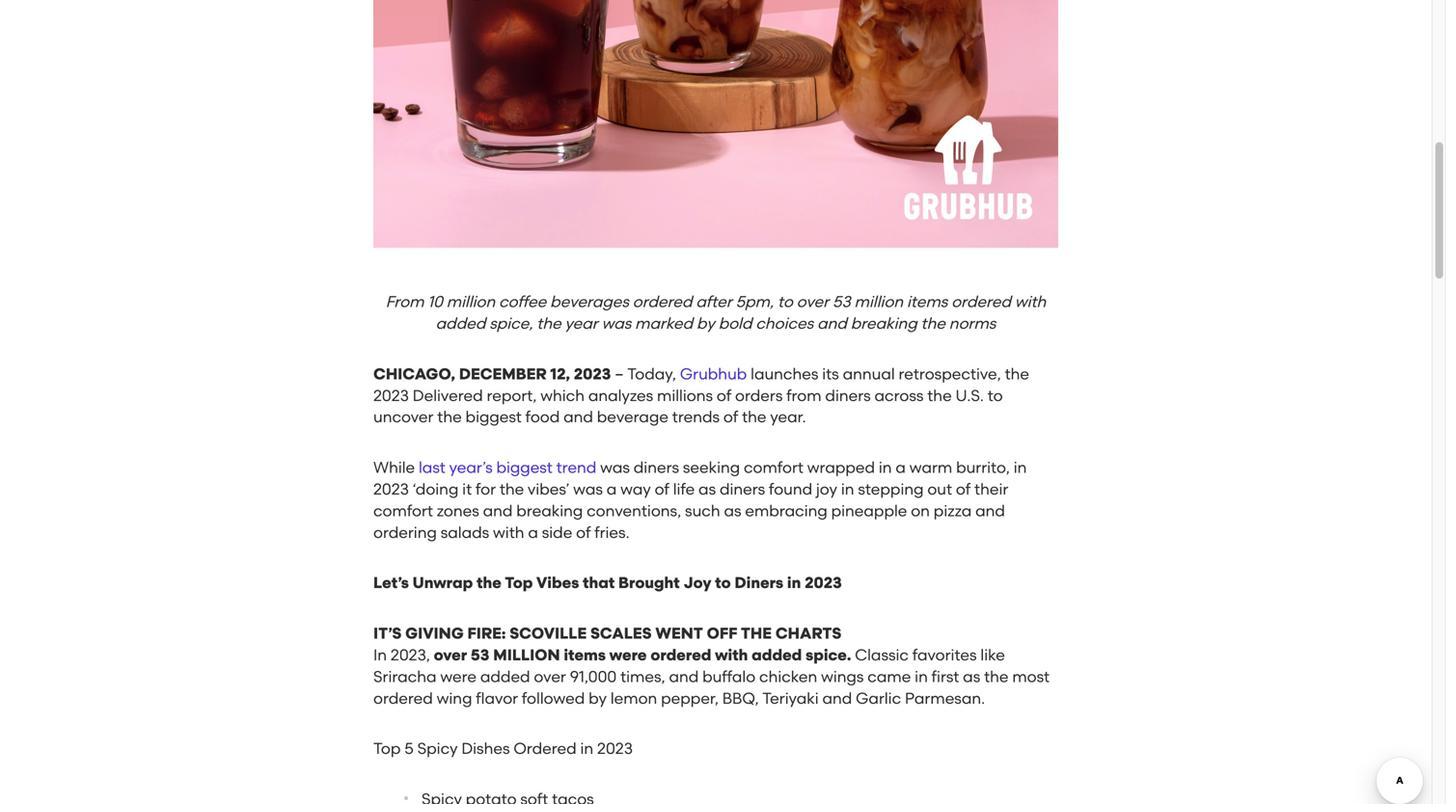 Task type: locate. For each thing, give the bounding box(es) containing it.
comfort up found
[[744, 459, 804, 477]]

1 vertical spatial over
[[434, 647, 467, 665]]

last year's biggest trend link
[[419, 459, 597, 477]]

million
[[447, 293, 495, 311], [855, 293, 904, 311]]

pineapple on pizza and ordering salads with a side of fries.
[[374, 502, 1006, 542]]

ordered inside it's giving fire: scoville scales went off the charts in 2023, over 53 million items were ordered with added spice
[[651, 647, 712, 665]]

by down 91,000
[[589, 690, 607, 708]]

0 horizontal spatial over
[[434, 647, 467, 665]]

0 vertical spatial comfort
[[744, 459, 804, 477]]

5
[[405, 740, 414, 759]]

1 vertical spatial 53
[[471, 647, 490, 665]]

of inside pineapple on pizza and ordering salads with a side of fries.
[[576, 524, 591, 542]]

ordered down sriracha
[[374, 690, 433, 708]]

1 horizontal spatial comfort
[[744, 459, 804, 477]]

of right trends
[[724, 408, 739, 427]]

in right burrito,
[[1014, 459, 1027, 477]]

choices
[[756, 315, 814, 333]]

of right the 'out'
[[956, 481, 971, 499]]

to right joy
[[715, 574, 731, 593]]

report,
[[487, 387, 537, 405]]

that
[[583, 574, 615, 593]]

diners down its
[[826, 387, 871, 405]]

added down 10
[[436, 315, 486, 333]]

off
[[707, 625, 738, 643]]

vibes'
[[528, 481, 570, 499]]

1 vertical spatial was
[[600, 459, 630, 477]]

the down like
[[985, 668, 1009, 687]]

1 horizontal spatial were
[[610, 647, 647, 665]]

1 vertical spatial by
[[589, 690, 607, 708]]

was down the beverages
[[602, 315, 632, 333]]

0 vertical spatial biggest
[[466, 408, 522, 427]]

flavor
[[476, 690, 518, 708]]

such
[[685, 502, 721, 521]]

0 vertical spatial with
[[1015, 293, 1046, 311]]

diners up the way
[[634, 459, 679, 477]]

1 vertical spatial items
[[564, 647, 606, 665]]

was up the way
[[600, 459, 630, 477]]

0 horizontal spatial items
[[564, 647, 606, 665]]

1 million from the left
[[447, 293, 495, 311]]

the down orders on the right
[[742, 408, 767, 427]]

0 horizontal spatial to
[[715, 574, 731, 593]]

ordered inside the classic favorites like sriracha were added over 91,000 times, and buffalo chicken wings came in first as the most ordered wing flavor followed by lemon pepper, bbq, teriyaki and garlic parmesan.
[[374, 690, 433, 708]]

1 horizontal spatial to
[[778, 293, 793, 311]]

'doing it for the vibes' was a way of life as diners found joy in stepping out of their comfort zones and
[[374, 481, 1009, 521]]

and right choices
[[818, 315, 847, 333]]

in left first on the right of the page
[[915, 668, 928, 687]]

over up followed
[[534, 668, 566, 687]]

added up flavor
[[480, 668, 530, 687]]

0 vertical spatial over
[[797, 293, 829, 311]]

0 vertical spatial diners
[[826, 387, 871, 405]]

2 vertical spatial with
[[715, 647, 748, 665]]

0 vertical spatial were
[[610, 647, 647, 665]]

–
[[615, 365, 624, 384]]

comfort up ordering
[[374, 502, 433, 521]]

trend
[[556, 459, 597, 477]]

the down retrospective,
[[928, 387, 952, 405]]

joy
[[816, 481, 838, 499]]

million right 10
[[447, 293, 495, 311]]

2 horizontal spatial with
[[1015, 293, 1046, 311]]

1 horizontal spatial a
[[607, 481, 617, 499]]

as right first on the right of the page
[[963, 668, 981, 687]]

ordering
[[374, 524, 437, 542]]

wing
[[437, 690, 472, 708]]

1 vertical spatial as
[[724, 502, 742, 521]]

as right such
[[724, 502, 742, 521]]

added inside it's giving fire: scoville scales went off the charts in 2023, over 53 million items were ordered with added spice
[[752, 647, 802, 665]]

1 vertical spatial were
[[440, 668, 477, 687]]

a left the way
[[607, 481, 617, 499]]

ordered up marked
[[633, 293, 693, 311]]

over up choices
[[797, 293, 829, 311]]

a up stepping
[[896, 459, 906, 477]]

and up 'pepper,'
[[669, 668, 699, 687]]

2 vertical spatial as
[[963, 668, 981, 687]]

to inside from 10 million coffee beverages ordered after 5pm, to over 53 million items ordered with added spice,
[[778, 293, 793, 311]]

comfort inside 'doing it for the vibes' was a way of life as diners found joy in stepping out of their comfort zones and
[[374, 502, 433, 521]]

biggest inside while last year's biggest trend was diners seeking comfort wrapped in a warm burrito, in 2023
[[497, 459, 553, 477]]

diners down seeking
[[720, 481, 766, 499]]

1 vertical spatial breaking
[[517, 502, 583, 521]]

2 vertical spatial to
[[715, 574, 731, 593]]

0 horizontal spatial as
[[699, 481, 716, 499]]

side
[[542, 524, 573, 542]]

beverages
[[550, 293, 629, 311]]

in right joy in the right of the page
[[841, 481, 855, 499]]

found
[[769, 481, 813, 499]]

today,
[[628, 365, 677, 384]]

top left 5 on the bottom left of the page
[[374, 740, 401, 759]]

top left vibes
[[505, 574, 533, 593]]

by down after
[[697, 315, 715, 333]]

to for million
[[778, 293, 793, 311]]

uncover
[[374, 408, 434, 427]]

1 vertical spatial top
[[374, 740, 401, 759]]

2023
[[574, 365, 611, 384], [374, 387, 409, 405], [374, 481, 409, 499], [805, 574, 842, 593], [597, 740, 633, 759]]

and inside pineapple on pizza and ordering salads with a side of fries.
[[976, 502, 1006, 521]]

to right u.s.
[[988, 387, 1003, 405]]

0 horizontal spatial breaking
[[517, 502, 583, 521]]

and down for
[[483, 502, 513, 521]]

biggest
[[466, 408, 522, 427], [497, 459, 553, 477]]

out
[[928, 481, 953, 499]]

over inside it's giving fire: scoville scales went off the charts in 2023, over 53 million items were ordered with added spice
[[434, 647, 467, 665]]

0 vertical spatial added
[[436, 315, 486, 333]]

2 vertical spatial over
[[534, 668, 566, 687]]

was for diners
[[600, 459, 630, 477]]

0 vertical spatial a
[[896, 459, 906, 477]]

0 horizontal spatial comfort
[[374, 502, 433, 521]]

pineapple
[[832, 502, 908, 521]]

comfort inside while last year's biggest trend was diners seeking comfort wrapped in a warm burrito, in 2023
[[744, 459, 804, 477]]

pepper,
[[661, 690, 719, 708]]

from 10 million coffee beverages ordered after 5pm, to over 53 million items ordered with added spice,
[[386, 293, 1046, 333]]

the inside the classic favorites like sriracha were added over 91,000 times, and buffalo chicken wings came in first as the most ordered wing flavor followed by lemon pepper, bbq, teriyaki and garlic parmesan.
[[985, 668, 1009, 687]]

1 vertical spatial diners
[[634, 459, 679, 477]]

a left side
[[528, 524, 538, 542]]

0 horizontal spatial a
[[528, 524, 538, 542]]

its
[[823, 365, 839, 384]]

year
[[565, 315, 598, 333]]

life
[[673, 481, 695, 499]]

diners inside while last year's biggest trend was diners seeking comfort wrapped in a warm burrito, in 2023
[[634, 459, 679, 477]]

to inside launches its annual retrospective, the 2023 delivered report, which analyzes millions of orders from diners across the u.s. to uncover the biggest food and beverage trends of the year.
[[988, 387, 1003, 405]]

1 vertical spatial a
[[607, 481, 617, 499]]

was inside 'doing it for the vibes' was a way of life as diners found joy in stepping out of their comfort zones and
[[573, 481, 603, 499]]

for
[[476, 481, 496, 499]]

the
[[741, 625, 772, 643]]

1 vertical spatial to
[[988, 387, 1003, 405]]

2023 down the while
[[374, 481, 409, 499]]

breaking up annual
[[851, 315, 918, 333]]

and down which
[[564, 408, 593, 427]]

the down last year's biggest trend link
[[500, 481, 524, 499]]

breaking down vibes'
[[517, 502, 583, 521]]

breaking conventions, such as embracing
[[517, 502, 832, 521]]

delivered
[[413, 387, 483, 405]]

in
[[879, 459, 892, 477], [1014, 459, 1027, 477], [841, 481, 855, 499], [787, 574, 801, 593], [915, 668, 928, 687], [581, 740, 594, 759]]

added
[[436, 315, 486, 333], [752, 647, 802, 665], [480, 668, 530, 687]]

1 horizontal spatial with
[[715, 647, 748, 665]]

1 horizontal spatial over
[[534, 668, 566, 687]]

53 up its
[[833, 293, 851, 311]]

was down trend
[[573, 481, 603, 499]]

over down giving
[[434, 647, 467, 665]]

lemon
[[611, 690, 658, 708]]

1 horizontal spatial breaking
[[851, 315, 918, 333]]

0 vertical spatial items
[[907, 293, 948, 311]]

2 horizontal spatial diners
[[826, 387, 871, 405]]

of down the grubhub
[[717, 387, 732, 405]]

was inside while last year's biggest trend was diners seeking comfort wrapped in a warm burrito, in 2023
[[600, 459, 630, 477]]

were up wing
[[440, 668, 477, 687]]

0 vertical spatial 53
[[833, 293, 851, 311]]

of right side
[[576, 524, 591, 542]]

53 down fire:
[[471, 647, 490, 665]]

classic favorites like sriracha were added over 91,000 times, and buffalo chicken wings came in first as the most ordered wing flavor followed by lemon pepper, bbq, teriyaki and garlic parmesan.
[[374, 647, 1050, 708]]

grubhub link
[[680, 365, 747, 384]]

norms
[[949, 315, 996, 333]]

1 horizontal spatial million
[[855, 293, 904, 311]]

u.s.
[[956, 387, 984, 405]]

to up choices
[[778, 293, 793, 311]]

0 vertical spatial was
[[602, 315, 632, 333]]

were down scales
[[610, 647, 647, 665]]

2 horizontal spatial over
[[797, 293, 829, 311]]

0 horizontal spatial with
[[493, 524, 525, 542]]

year's
[[449, 459, 493, 477]]

in right ordered at the left bottom of the page
[[581, 740, 594, 759]]

53 inside it's giving fire: scoville scales went off the charts in 2023, over 53 million items were ordered with added spice
[[471, 647, 490, 665]]

2023 inside while last year's biggest trend was diners seeking comfort wrapped in a warm burrito, in 2023
[[374, 481, 409, 499]]

the down delivered at the left of page
[[437, 408, 462, 427]]

million up annual
[[855, 293, 904, 311]]

fries.
[[595, 524, 630, 542]]

2 vertical spatial was
[[573, 481, 603, 499]]

over
[[797, 293, 829, 311], [434, 647, 467, 665], [534, 668, 566, 687]]

while
[[374, 459, 415, 477]]

biggest down report,
[[466, 408, 522, 427]]

1 vertical spatial added
[[752, 647, 802, 665]]

ordered
[[514, 740, 577, 759]]

stepping
[[858, 481, 924, 499]]

added up chicken at the bottom
[[752, 647, 802, 665]]

53 inside from 10 million coffee beverages ordered after 5pm, to over 53 million items ordered with added spice,
[[833, 293, 851, 311]]

embracing
[[745, 502, 828, 521]]

2 horizontal spatial a
[[896, 459, 906, 477]]

diners inside 'doing it for the vibes' was a way of life as diners found joy in stepping out of their comfort zones and
[[720, 481, 766, 499]]

in right diners
[[787, 574, 801, 593]]

items up 91,000
[[564, 647, 606, 665]]

1 vertical spatial biggest
[[497, 459, 553, 477]]

and down wings
[[823, 690, 852, 708]]

2 vertical spatial diners
[[720, 481, 766, 499]]

as down seeking
[[699, 481, 716, 499]]

to for 2023
[[715, 574, 731, 593]]

2 horizontal spatial as
[[963, 668, 981, 687]]

0 horizontal spatial million
[[447, 293, 495, 311]]

0 vertical spatial breaking
[[851, 315, 918, 333]]

0 vertical spatial top
[[505, 574, 533, 593]]

beverage
[[597, 408, 669, 427]]

fire:
[[468, 625, 506, 643]]

0 vertical spatial to
[[778, 293, 793, 311]]

and down the 'their' on the bottom of the page
[[976, 502, 1006, 521]]

was
[[602, 315, 632, 333], [600, 459, 630, 477], [573, 481, 603, 499]]

2023 down lemon
[[597, 740, 633, 759]]

after
[[696, 293, 732, 311]]

0 horizontal spatial by
[[589, 690, 607, 708]]

1 horizontal spatial 53
[[833, 293, 851, 311]]

1 horizontal spatial by
[[697, 315, 715, 333]]

2 vertical spatial a
[[528, 524, 538, 542]]

1 vertical spatial with
[[493, 524, 525, 542]]

with
[[1015, 293, 1046, 311], [493, 524, 525, 542], [715, 647, 748, 665]]

5pm,
[[736, 293, 774, 311]]

comfort
[[744, 459, 804, 477], [374, 502, 433, 521]]

2023,
[[391, 647, 430, 665]]

orders
[[735, 387, 783, 405]]

grubhub
[[680, 365, 747, 384]]

classic
[[855, 647, 909, 665]]

biggest up vibes'
[[497, 459, 553, 477]]

brought
[[619, 574, 680, 593]]

ordered down went
[[651, 647, 712, 665]]

1 horizontal spatial items
[[907, 293, 948, 311]]

1 vertical spatial comfort
[[374, 502, 433, 521]]

launches its annual retrospective, the 2023 delivered report, which analyzes millions of orders from diners across the u.s. to uncover the biggest food and beverage trends of the year.
[[374, 365, 1030, 427]]

0 vertical spatial as
[[699, 481, 716, 499]]

items up retrospective,
[[907, 293, 948, 311]]

analyzes
[[589, 387, 654, 405]]

2023 up uncover
[[374, 387, 409, 405]]

seeking
[[683, 459, 740, 477]]

let's unwrap the top vibes that brought joy to diners in 2023
[[374, 574, 842, 593]]

2023 left the –
[[574, 365, 611, 384]]

1 horizontal spatial diners
[[720, 481, 766, 499]]

12,
[[551, 365, 570, 384]]

2 horizontal spatial to
[[988, 387, 1003, 405]]

0 horizontal spatial were
[[440, 668, 477, 687]]

2 vertical spatial added
[[480, 668, 530, 687]]

0 horizontal spatial diners
[[634, 459, 679, 477]]

0 horizontal spatial 53
[[471, 647, 490, 665]]

over inside from 10 million coffee beverages ordered after 5pm, to over 53 million items ordered with added spice,
[[797, 293, 829, 311]]

garlic
[[856, 690, 902, 708]]



Task type: vqa. For each thing, say whether or not it's contained in the screenshot.
29,
no



Task type: describe. For each thing, give the bounding box(es) containing it.
first
[[932, 668, 960, 687]]

giving
[[405, 625, 464, 643]]

added inside from 10 million coffee beverages ordered after 5pm, to over 53 million items ordered with added spice,
[[436, 315, 486, 333]]

sriracha
[[374, 668, 437, 687]]

2023 inside launches its annual retrospective, the 2023 delivered report, which analyzes millions of orders from diners across the u.s. to uncover the biggest food and beverage trends of the year.
[[374, 387, 409, 405]]

as inside 'doing it for the vibes' was a way of life as diners found joy in stepping out of their comfort zones and
[[699, 481, 716, 499]]

dishes
[[462, 740, 510, 759]]

food
[[526, 408, 560, 427]]

and inside launches its annual retrospective, the 2023 delivered report, which analyzes millions of orders from diners across the u.s. to uncover the biggest food and beverage trends of the year.
[[564, 408, 593, 427]]

went
[[656, 625, 703, 643]]

let's
[[374, 574, 409, 593]]

pizza
[[934, 502, 972, 521]]

spicy
[[418, 740, 458, 759]]

followed
[[522, 690, 585, 708]]

favorites
[[913, 647, 977, 665]]

launches
[[751, 365, 819, 384]]

wrapped
[[808, 459, 875, 477]]

1 horizontal spatial as
[[724, 502, 742, 521]]

warm
[[910, 459, 953, 477]]

with inside from 10 million coffee beverages ordered after 5pm, to over 53 million items ordered with added spice,
[[1015, 293, 1046, 311]]

it's giving fire: scoville scales went off the charts in 2023, over 53 million items were ordered with added spice
[[374, 625, 847, 665]]

while last year's biggest trend was diners seeking comfort wrapped in a warm burrito, in 2023
[[374, 459, 1027, 499]]

ordered up norms
[[952, 293, 1011, 311]]

in inside the classic favorites like sriracha were added over 91,000 times, and buffalo chicken wings came in first as the most ordered wing flavor followed by lemon pepper, bbq, teriyaki and garlic parmesan.
[[915, 668, 928, 687]]

2 million from the left
[[855, 293, 904, 311]]

with inside it's giving fire: scoville scales went off the charts in 2023, over 53 million items were ordered with added spice
[[715, 647, 748, 665]]

0 horizontal spatial top
[[374, 740, 401, 759]]

of left life
[[655, 481, 670, 499]]

retrospective,
[[899, 365, 1002, 384]]

was for a
[[573, 481, 603, 499]]

'doing
[[413, 481, 459, 499]]

were inside it's giving fire: scoville scales went off the charts in 2023, over 53 million items were ordered with added spice
[[610, 647, 647, 665]]

over inside the classic favorites like sriracha were added over 91,000 times, and buffalo chicken wings came in first as the most ordered wing flavor followed by lemon pepper, bbq, teriyaki and garlic parmesan.
[[534, 668, 566, 687]]

in
[[374, 647, 387, 665]]

diners
[[735, 574, 784, 593]]

scoville
[[510, 625, 587, 643]]

the inside 'doing it for the vibes' was a way of life as diners found joy in stepping out of their comfort zones and
[[500, 481, 524, 499]]

chicago,
[[374, 365, 456, 384]]

which
[[541, 387, 585, 405]]

it's
[[374, 625, 402, 643]]

way
[[621, 481, 651, 499]]

like
[[981, 647, 1005, 665]]

wings
[[821, 668, 864, 687]]

it
[[462, 481, 472, 499]]

in up stepping
[[879, 459, 892, 477]]

vibes
[[537, 574, 579, 593]]

conventions,
[[587, 502, 682, 521]]

times,
[[621, 668, 666, 687]]

millions
[[657, 387, 713, 405]]

unwrap
[[413, 574, 473, 593]]

and inside 'doing it for the vibes' was a way of life as diners found joy in stepping out of their comfort zones and
[[483, 502, 513, 521]]

10
[[428, 293, 443, 311]]

across
[[875, 387, 924, 405]]

a inside 'doing it for the vibes' was a way of life as diners found joy in stepping out of their comfort zones and
[[607, 481, 617, 499]]

from
[[787, 387, 822, 405]]

as inside the classic favorites like sriracha were added over 91,000 times, and buffalo chicken wings came in first as the most ordered wing flavor followed by lemon pepper, bbq, teriyaki and garlic parmesan.
[[963, 668, 981, 687]]

the left year at the left top
[[537, 315, 561, 333]]

teriyaki
[[763, 690, 819, 708]]

parmesan.
[[905, 690, 985, 708]]

in inside 'doing it for the vibes' was a way of life as diners found joy in stepping out of their comfort zones and
[[841, 481, 855, 499]]

91,000
[[570, 668, 617, 687]]

year.
[[770, 408, 806, 427]]

a inside while last year's biggest trend was diners seeking comfort wrapped in a warm burrito, in 2023
[[896, 459, 906, 477]]

the left norms
[[921, 315, 946, 333]]

added inside the classic favorites like sriracha were added over 91,000 times, and buffalo chicken wings came in first as the most ordered wing flavor followed by lemon pepper, bbq, teriyaki and garlic parmesan.
[[480, 668, 530, 687]]

scales
[[591, 625, 652, 643]]

zones
[[437, 502, 479, 521]]

.
[[847, 647, 852, 665]]

1 horizontal spatial top
[[505, 574, 533, 593]]

most
[[1013, 668, 1050, 687]]

came
[[868, 668, 911, 687]]

top 5 spicy dishes ordered in 2023
[[374, 740, 633, 759]]

spice,
[[490, 315, 533, 333]]

trends
[[672, 408, 720, 427]]

chicago, december 12, 2023 – today, grubhub
[[374, 365, 747, 384]]

coffee
[[499, 293, 547, 311]]

burrito,
[[957, 459, 1010, 477]]

annual
[[843, 365, 895, 384]]

charts
[[776, 625, 842, 643]]

were inside the classic favorites like sriracha were added over 91,000 times, and buffalo chicken wings came in first as the most ordered wing flavor followed by lemon pepper, bbq, teriyaki and garlic parmesan.
[[440, 668, 477, 687]]

joy
[[684, 574, 712, 593]]

million
[[493, 647, 560, 665]]

marked
[[635, 315, 693, 333]]

a inside pineapple on pizza and ordering salads with a side of fries.
[[528, 524, 538, 542]]

diners inside launches its annual retrospective, the 2023 delivered report, which analyzes millions of orders from diners across the u.s. to uncover the biggest food and beverage trends of the year.
[[826, 387, 871, 405]]

last
[[419, 459, 446, 477]]

0 vertical spatial by
[[697, 315, 715, 333]]

with inside pineapple on pizza and ordering salads with a side of fries.
[[493, 524, 525, 542]]

salads
[[441, 524, 490, 542]]

from
[[386, 293, 424, 311]]

2023 up charts
[[805, 574, 842, 593]]

spice
[[806, 647, 847, 665]]

items inside from 10 million coffee beverages ordered after 5pm, to over 53 million items ordered with added spice,
[[907, 293, 948, 311]]

by inside the classic favorites like sriracha were added over 91,000 times, and buffalo chicken wings came in first as the most ordered wing flavor followed by lemon pepper, bbq, teriyaki and garlic parmesan.
[[589, 690, 607, 708]]

items inside it's giving fire: scoville scales went off the charts in 2023, over 53 million items were ordered with added spice
[[564, 647, 606, 665]]

chicken
[[760, 668, 818, 687]]

buffalo
[[703, 668, 756, 687]]

biggest inside launches its annual retrospective, the 2023 delivered report, which analyzes millions of orders from diners across the u.s. to uncover the biggest food and beverage trends of the year.
[[466, 408, 522, 427]]

the year was marked by bold choices and breaking the norms
[[537, 315, 996, 333]]

bold
[[719, 315, 752, 333]]

the right unwrap
[[477, 574, 502, 593]]

the right retrospective,
[[1005, 365, 1030, 384]]



